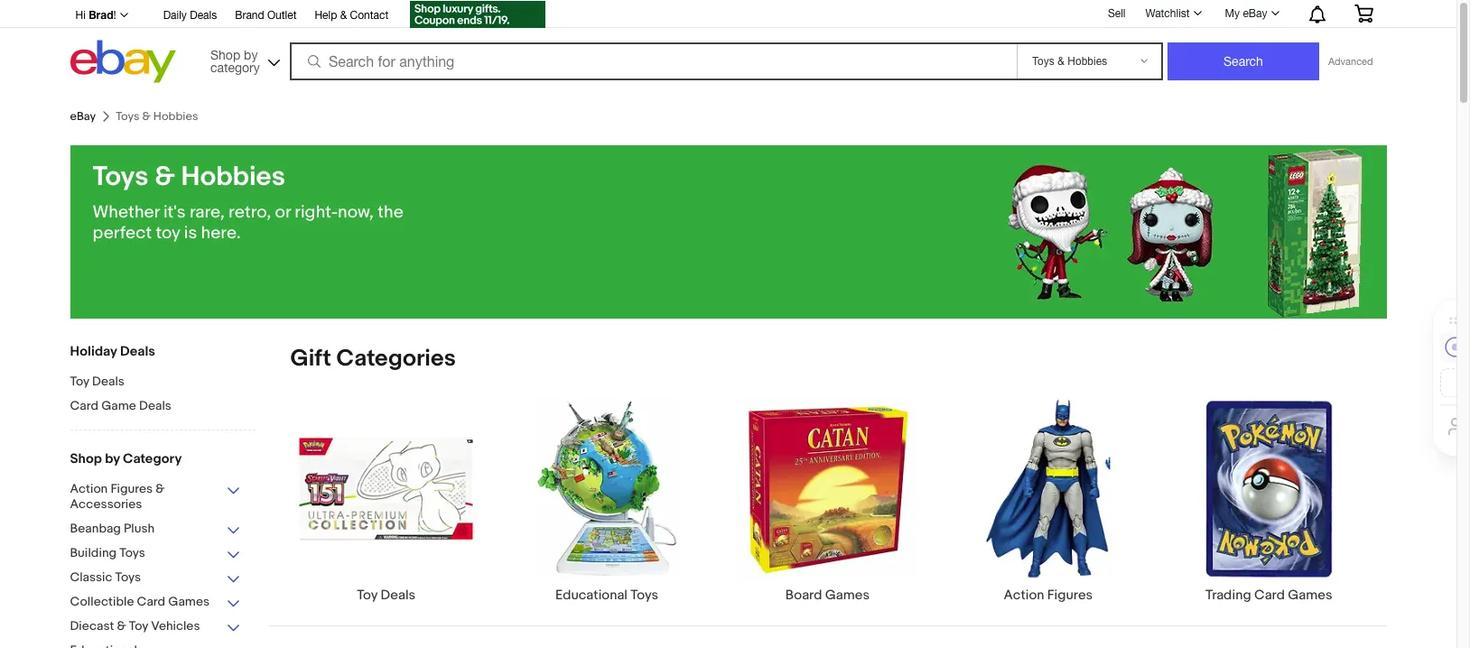 Task type: locate. For each thing, give the bounding box(es) containing it.
it's
[[163, 202, 186, 223]]

2 horizontal spatial games
[[1288, 587, 1333, 605]]

card left the game
[[70, 398, 98, 414]]

1 vertical spatial figures
[[1048, 587, 1093, 605]]

advanced
[[1329, 56, 1373, 67]]

1 horizontal spatial figures
[[1048, 587, 1093, 605]]

1 horizontal spatial action
[[1004, 587, 1045, 605]]

collectible
[[70, 594, 134, 610]]

shop for shop by category
[[210, 47, 240, 62]]

deals inside the account navigation
[[190, 9, 217, 22]]

figures inside action figures link
[[1048, 587, 1093, 605]]

0 vertical spatial action
[[70, 481, 108, 497]]

shop
[[210, 47, 240, 62], [70, 451, 102, 468]]

educational toys link
[[497, 396, 717, 605]]

brad
[[89, 8, 113, 22]]

& right help
[[340, 9, 347, 22]]

toy
[[156, 223, 180, 244]]

None submit
[[1168, 42, 1320, 80]]

vehicles
[[151, 619, 200, 634]]

shop by category button
[[202, 40, 284, 79]]

by
[[244, 47, 258, 62], [105, 451, 120, 468]]

board games
[[786, 587, 870, 605]]

advanced link
[[1320, 43, 1383, 79]]

0 vertical spatial shop
[[210, 47, 240, 62]]

&
[[340, 9, 347, 22], [155, 161, 175, 193], [156, 481, 165, 497], [117, 619, 126, 634]]

0 vertical spatial ebay
[[1243, 7, 1268, 20]]

toy inside toy deals card game deals
[[70, 374, 89, 389]]

board games link
[[717, 396, 938, 605]]

get the coupon image
[[410, 1, 546, 28]]

2 horizontal spatial toy
[[357, 587, 378, 605]]

toys up whether
[[93, 161, 149, 193]]

1 horizontal spatial shop
[[210, 47, 240, 62]]

by inside shop by category
[[244, 47, 258, 62]]

shop down brand
[[210, 47, 240, 62]]

0 vertical spatial toy
[[70, 374, 89, 389]]

1 vertical spatial toy deals link
[[276, 396, 497, 605]]

shop up accessories in the left bottom of the page
[[70, 451, 102, 468]]

holiday deals
[[70, 343, 155, 360]]

brand
[[235, 9, 264, 22]]

1 horizontal spatial ebay
[[1243, 7, 1268, 20]]

action
[[70, 481, 108, 497], [1004, 587, 1045, 605]]

action inside action figures & accessories beanbag plush building toys classic toys collectible card games diecast & toy vehicles
[[70, 481, 108, 497]]

none submit inside shop by category banner
[[1168, 42, 1320, 80]]

1 vertical spatial action
[[1004, 587, 1045, 605]]

category
[[210, 60, 260, 75]]

toy for toy deals
[[357, 587, 378, 605]]

toys
[[93, 161, 149, 193], [119, 546, 145, 561], [115, 570, 141, 585], [631, 587, 659, 605]]

here.
[[201, 223, 241, 244]]

0 horizontal spatial toy deals link
[[70, 374, 255, 391]]

games up vehicles
[[168, 594, 210, 610]]

& down category
[[156, 481, 165, 497]]

1 horizontal spatial by
[[244, 47, 258, 62]]

1 vertical spatial toy
[[357, 587, 378, 605]]

ebay
[[1243, 7, 1268, 20], [70, 109, 96, 124]]

& inside help & contact link
[[340, 9, 347, 22]]

collectible card games button
[[70, 594, 242, 612]]

0 vertical spatial toy deals link
[[70, 374, 255, 391]]

building
[[70, 546, 117, 561]]

1 vertical spatial shop
[[70, 451, 102, 468]]

0 horizontal spatial toy
[[70, 374, 89, 389]]

by down brand
[[244, 47, 258, 62]]

sell link
[[1100, 7, 1134, 20]]

toy
[[70, 374, 89, 389], [357, 587, 378, 605], [129, 619, 148, 634]]

card inside toy deals card game deals
[[70, 398, 98, 414]]

deals for toy deals
[[381, 587, 416, 605]]

rare,
[[190, 202, 225, 223]]

toy for toy deals card game deals
[[70, 374, 89, 389]]

1 horizontal spatial card
[[137, 594, 165, 610]]

perfect
[[93, 223, 152, 244]]

trading
[[1206, 587, 1252, 605]]

contact
[[350, 9, 389, 22]]

toy deals
[[357, 587, 416, 605]]

games right "trading"
[[1288, 587, 1333, 605]]

1 horizontal spatial toy
[[129, 619, 148, 634]]

0 horizontal spatial shop
[[70, 451, 102, 468]]

card
[[70, 398, 98, 414], [1255, 587, 1285, 605], [137, 594, 165, 610]]

toys up collectible on the left bottom of page
[[115, 570, 141, 585]]

daily deals
[[163, 9, 217, 22]]

whether
[[93, 202, 160, 223]]

the
[[378, 202, 404, 223]]

1 horizontal spatial toy deals link
[[276, 396, 497, 605]]

board
[[786, 587, 822, 605]]

holiday
[[70, 343, 117, 360]]

shop inside shop by category
[[210, 47, 240, 62]]

my ebay
[[1225, 7, 1268, 20]]

by for category
[[244, 47, 258, 62]]

your shopping cart image
[[1354, 5, 1374, 23]]

figures inside action figures & accessories beanbag plush building toys classic toys collectible card games diecast & toy vehicles
[[111, 481, 153, 497]]

help & contact
[[315, 9, 389, 22]]

!
[[113, 9, 116, 22]]

& up it's
[[155, 161, 175, 193]]

0 horizontal spatial games
[[168, 594, 210, 610]]

beanbag
[[70, 521, 121, 537]]

Search for anything text field
[[293, 44, 1013, 79]]

0 vertical spatial figures
[[111, 481, 153, 497]]

0 horizontal spatial action
[[70, 481, 108, 497]]

games right board
[[825, 587, 870, 605]]

figures
[[111, 481, 153, 497], [1048, 587, 1093, 605]]

2 horizontal spatial card
[[1255, 587, 1285, 605]]

0 vertical spatial by
[[244, 47, 258, 62]]

0 horizontal spatial figures
[[111, 481, 153, 497]]

0 horizontal spatial ebay
[[70, 109, 96, 124]]

educational toys
[[556, 587, 659, 605]]

by left category
[[105, 451, 120, 468]]

toys down plush
[[119, 546, 145, 561]]

card right "trading"
[[1255, 587, 1285, 605]]

classic toys button
[[70, 570, 242, 587]]

card down classic toys dropdown button
[[137, 594, 165, 610]]

games
[[825, 587, 870, 605], [1288, 587, 1333, 605], [168, 594, 210, 610]]

plush
[[124, 521, 155, 537]]

shop for shop by category
[[70, 451, 102, 468]]

categories
[[336, 345, 456, 373]]

0 horizontal spatial card
[[70, 398, 98, 414]]

2 vertical spatial toy
[[129, 619, 148, 634]]

1 vertical spatial by
[[105, 451, 120, 468]]

1 horizontal spatial games
[[825, 587, 870, 605]]

or
[[275, 202, 291, 223]]

deals
[[190, 9, 217, 22], [120, 343, 155, 360], [92, 374, 125, 389], [139, 398, 172, 414], [381, 587, 416, 605]]

0 horizontal spatial by
[[105, 451, 120, 468]]

diecast
[[70, 619, 114, 634]]

toy deals link
[[70, 374, 255, 391], [276, 396, 497, 605]]

my ebay link
[[1215, 3, 1288, 24]]



Task type: describe. For each thing, give the bounding box(es) containing it.
toys & hobbies whether it's rare, retro, or right-now, the perfect toy is here.
[[93, 161, 404, 244]]

toy deals link for categories
[[276, 396, 497, 605]]

right-
[[295, 202, 338, 223]]

hobbies
[[181, 161, 286, 193]]

classic
[[70, 570, 112, 585]]

toy inside action figures & accessories beanbag plush building toys classic toys collectible card games diecast & toy vehicles
[[129, 619, 148, 634]]

brand outlet link
[[235, 6, 297, 26]]

shop by category
[[70, 451, 182, 468]]

deals for holiday deals
[[120, 343, 155, 360]]

category
[[123, 451, 182, 468]]

action figures & accessories button
[[70, 481, 242, 514]]

game
[[101, 398, 136, 414]]

help
[[315, 9, 337, 22]]

outlet
[[267, 9, 297, 22]]

1 vertical spatial ebay
[[70, 109, 96, 124]]

toy deals card game deals
[[70, 374, 172, 414]]

action for action figures
[[1004, 587, 1045, 605]]

beanbag plush button
[[70, 521, 242, 538]]

retro,
[[229, 202, 271, 223]]

by for category
[[105, 451, 120, 468]]

gift
[[290, 345, 331, 373]]

watchlist link
[[1136, 3, 1210, 24]]

& inside toys & hobbies whether it's rare, retro, or right-now, the perfect toy is here.
[[155, 161, 175, 193]]

card inside action figures & accessories beanbag plush building toys classic toys collectible card games diecast & toy vehicles
[[137, 594, 165, 610]]

deals for toy deals card game deals
[[92, 374, 125, 389]]

figures for action figures
[[1048, 587, 1093, 605]]

sell
[[1108, 7, 1126, 20]]

now,
[[338, 202, 374, 223]]

toys inside toys & hobbies whether it's rare, retro, or right-now, the perfect toy is here.
[[93, 161, 149, 193]]

daily deals link
[[163, 6, 217, 26]]

deals for daily deals
[[190, 9, 217, 22]]

shop by category
[[210, 47, 260, 75]]

action figures & accessories beanbag plush building toys classic toys collectible card games diecast & toy vehicles
[[70, 481, 210, 634]]

hi
[[75, 9, 86, 22]]

educational
[[556, 587, 628, 605]]

my
[[1225, 7, 1240, 20]]

account navigation
[[65, 0, 1387, 31]]

card game deals link
[[70, 398, 255, 416]]

daily
[[163, 9, 187, 22]]

toys right 'educational'
[[631, 587, 659, 605]]

accessories
[[70, 497, 142, 512]]

is
[[184, 223, 197, 244]]

shop by category banner
[[65, 0, 1387, 88]]

hi brad !
[[75, 8, 116, 22]]

diecast & toy vehicles button
[[70, 619, 242, 636]]

figures for action figures & accessories beanbag plush building toys classic toys collectible card games diecast & toy vehicles
[[111, 481, 153, 497]]

help & contact link
[[315, 6, 389, 26]]

brand outlet
[[235, 9, 297, 22]]

gift categories
[[290, 345, 456, 373]]

& right diecast
[[117, 619, 126, 634]]

games inside action figures & accessories beanbag plush building toys classic toys collectible card games diecast & toy vehicles
[[168, 594, 210, 610]]

trading card games
[[1206, 587, 1333, 605]]

trading card games link
[[1159, 396, 1380, 605]]

ebay inside the account navigation
[[1243, 7, 1268, 20]]

building toys button
[[70, 546, 242, 563]]

ebay link
[[70, 109, 96, 124]]

action figures
[[1004, 587, 1093, 605]]

watchlist
[[1146, 7, 1190, 20]]

toy deals link for deals
[[70, 374, 255, 391]]

action figures link
[[938, 396, 1159, 605]]

action for action figures & accessories beanbag plush building toys classic toys collectible card games diecast & toy vehicles
[[70, 481, 108, 497]]



Task type: vqa. For each thing, say whether or not it's contained in the screenshot.
highest
no



